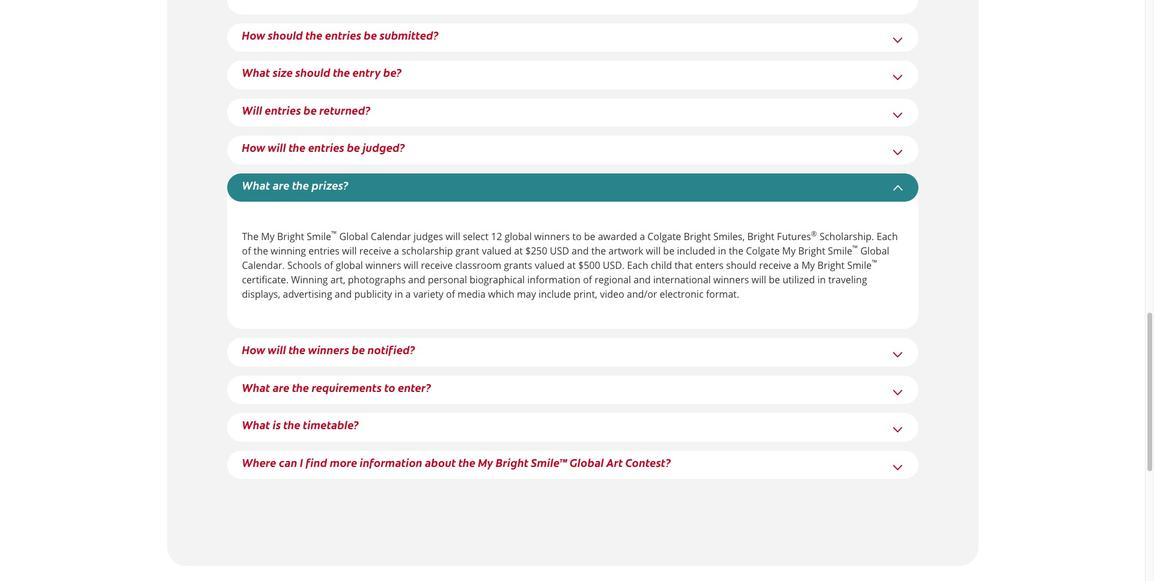 Task type: locate. For each thing, give the bounding box(es) containing it.
at
[[514, 245, 523, 258], [567, 259, 576, 272]]

how should the entries be submitted? button
[[242, 27, 439, 42]]

entry
[[353, 65, 381, 80]]

of down $500
[[583, 274, 592, 287]]

grant
[[456, 245, 479, 258]]

colgate inside the my bright smile ™ global calendar judges will select 12 global winners to be awarded a colgate bright smiles, bright futures ®
[[648, 230, 681, 244]]

™ up traveling
[[853, 244, 858, 254]]

what are the requirements to enter? button
[[242, 380, 431, 395]]

what size should the entry be? button
[[242, 65, 402, 80]]

winners inside the my bright smile ™ global calendar judges will select 12 global winners to be awarded a colgate bright smiles, bright futures ®
[[534, 230, 570, 244]]

schools
[[287, 259, 322, 272]]

1 horizontal spatial at
[[567, 259, 576, 272]]

winners up format.
[[714, 274, 749, 287]]

valued
[[482, 245, 512, 258], [535, 259, 565, 272]]

1 vertical spatial valued
[[535, 259, 565, 272]]

each down the artwork
[[627, 259, 648, 272]]

™ inside the ™ certificate. winning art, photographs and personal biographical information of regional and international winners will be utilized in traveling displays, advertising and publicity in a variety of media which may include print, video and/or electronic format.
[[872, 258, 877, 268]]

1 horizontal spatial information
[[527, 274, 581, 287]]

2 horizontal spatial in
[[818, 274, 826, 287]]

information up include
[[527, 274, 581, 287]]

™ up art,
[[331, 229, 337, 239]]

to inside the my bright smile ™ global calendar judges will select 12 global winners to be awarded a colgate bright smiles, bright futures ®
[[573, 230, 582, 244]]

timetable?
[[303, 418, 359, 433]]

1 vertical spatial how
[[242, 140, 265, 155]]

each inside global calendar. schools of global winners will receive classroom grants valued at $500 usd. each child that enters should receive a my bright smile
[[627, 259, 648, 272]]

winners inside global calendar. schools of global winners will receive classroom grants valued at $500 usd. each child that enters should receive a my bright smile
[[366, 259, 401, 272]]

the up what are the prizes? button
[[289, 140, 306, 155]]

0 vertical spatial in
[[718, 245, 726, 258]]

personal
[[428, 274, 467, 287]]

0 vertical spatial are
[[273, 178, 290, 193]]

smile™
[[531, 455, 567, 470]]

what for what are the requirements to enter?
[[242, 380, 270, 395]]

the
[[306, 27, 323, 42], [333, 65, 350, 80], [289, 140, 306, 155], [292, 178, 309, 193], [254, 245, 268, 258], [591, 245, 606, 258], [729, 245, 744, 258], [289, 343, 306, 358], [292, 380, 309, 395], [283, 418, 301, 433], [459, 455, 476, 470]]

1 vertical spatial information
[[360, 455, 423, 470]]

12
[[491, 230, 502, 244]]

1 vertical spatial smile
[[828, 245, 853, 258]]

photographs
[[348, 274, 406, 287]]

valued down usd
[[535, 259, 565, 272]]

global
[[505, 230, 532, 244], [336, 259, 363, 272]]

be left utilized
[[769, 274, 780, 287]]

$500
[[578, 259, 600, 272]]

will left utilized
[[752, 274, 766, 287]]

size
[[273, 65, 293, 80]]

what is the timetable? button
[[242, 418, 359, 433]]

valued inside scholarship. each of the winning entries will receive a scholarship grant valued at $250 usd and the artwork will be included in the colgate my bright smile
[[482, 245, 512, 258]]

1 what from the top
[[242, 65, 270, 80]]

winners up usd
[[534, 230, 570, 244]]

smile inside the my bright smile ™ global calendar judges will select 12 global winners to be awarded a colgate bright smiles, bright futures ®
[[307, 230, 331, 244]]

information right more
[[360, 455, 423, 470]]

entries up schools
[[309, 245, 340, 258]]

smile down scholarship.
[[828, 245, 853, 258]]

to left enter?
[[384, 380, 396, 395]]

my right the
[[261, 230, 275, 244]]

of up art,
[[324, 259, 333, 272]]

will inside the my bright smile ™ global calendar judges will select 12 global winners to be awarded a colgate bright smiles, bright futures ®
[[446, 230, 460, 244]]

2 how from the top
[[242, 140, 265, 155]]

a up the artwork
[[640, 230, 645, 244]]

0 horizontal spatial ™
[[331, 229, 337, 239]]

receive up utilized
[[759, 259, 791, 272]]

at up grants at the left top of page
[[514, 245, 523, 258]]

0 vertical spatial at
[[514, 245, 523, 258]]

to
[[573, 230, 582, 244], [384, 380, 396, 395]]

1 horizontal spatial global
[[505, 230, 532, 244]]

global right 12
[[505, 230, 532, 244]]

smile up schools
[[307, 230, 331, 244]]

returned?
[[319, 103, 371, 118]]

a
[[640, 230, 645, 244], [394, 245, 399, 258], [794, 259, 799, 272], [406, 288, 411, 301]]

winners up photographs
[[366, 259, 401, 272]]

2 are from the top
[[273, 380, 290, 395]]

0 vertical spatial each
[[877, 230, 898, 244]]

grants
[[504, 259, 532, 272]]

2 horizontal spatial receive
[[759, 259, 791, 272]]

receive down calendar on the top left
[[359, 245, 391, 258]]

entries
[[325, 27, 361, 42], [265, 103, 301, 118], [308, 140, 344, 155], [309, 245, 340, 258]]

should up size
[[268, 27, 303, 42]]

should down smiles,
[[726, 259, 757, 272]]

receive down scholarship
[[421, 259, 453, 272]]

in right utilized
[[818, 274, 826, 287]]

global down scholarship.
[[861, 245, 890, 258]]

0 horizontal spatial information
[[360, 455, 423, 470]]

select
[[463, 230, 489, 244]]

colgate
[[648, 230, 681, 244], [746, 245, 780, 258]]

my
[[261, 230, 275, 244], [782, 245, 796, 258], [802, 259, 815, 272], [478, 455, 493, 470]]

0 vertical spatial information
[[527, 274, 581, 287]]

1 horizontal spatial global
[[570, 455, 604, 470]]

0 vertical spatial colgate
[[648, 230, 681, 244]]

0 vertical spatial global
[[339, 230, 368, 244]]

2 vertical spatial ™
[[872, 258, 877, 268]]

and inside scholarship. each of the winning entries will receive a scholarship grant valued at $250 usd and the artwork will be included in the colgate my bright smile
[[572, 245, 589, 258]]

my up utilized
[[802, 259, 815, 272]]

1 horizontal spatial valued
[[535, 259, 565, 272]]

to up global calendar. schools of global winners will receive classroom grants valued at $500 usd. each child that enters should receive a my bright smile
[[573, 230, 582, 244]]

the up $500
[[591, 245, 606, 258]]

a up utilized
[[794, 259, 799, 272]]

my down the futures
[[782, 245, 796, 258]]

0 horizontal spatial receive
[[359, 245, 391, 258]]

will up grant
[[446, 230, 460, 244]]

0 vertical spatial global
[[505, 230, 532, 244]]

receive for a
[[359, 245, 391, 258]]

are
[[273, 178, 290, 193], [273, 380, 290, 395]]

1 horizontal spatial ™
[[853, 244, 858, 254]]

be up child
[[663, 245, 675, 258]]

smile
[[307, 230, 331, 244], [828, 245, 853, 258], [847, 259, 872, 272]]

where can i find more information about the my bright smile™ global art contest?
[[242, 455, 671, 470]]

0 horizontal spatial global
[[339, 230, 368, 244]]

be inside the ™ certificate. winning art, photographs and personal biographical information of regional and international winners will be utilized in traveling displays, advertising and publicity in a variety of media which may include print, video and/or electronic format.
[[769, 274, 780, 287]]

at left $500
[[567, 259, 576, 272]]

winners
[[534, 230, 570, 244], [366, 259, 401, 272], [714, 274, 749, 287], [308, 343, 349, 358]]

valued down 12
[[482, 245, 512, 258]]

in right publicity
[[395, 288, 403, 301]]

what left size
[[242, 65, 270, 80]]

notified?
[[368, 343, 415, 358]]

0 vertical spatial to
[[573, 230, 582, 244]]

of
[[242, 245, 251, 258], [324, 259, 333, 272], [583, 274, 592, 287], [446, 288, 455, 301]]

global
[[339, 230, 368, 244], [861, 245, 890, 258], [570, 455, 604, 470]]

are up 'is'
[[273, 380, 290, 395]]

bright up winning
[[277, 230, 304, 244]]

how
[[242, 27, 265, 42], [242, 140, 265, 155], [242, 343, 265, 358]]

global left calendar on the top left
[[339, 230, 368, 244]]

the right about
[[459, 455, 476, 470]]

what for what is the timetable?
[[242, 418, 270, 433]]

artwork
[[609, 245, 644, 258]]

0 vertical spatial valued
[[482, 245, 512, 258]]

a inside the my bright smile ™ global calendar judges will select 12 global winners to be awarded a colgate bright smiles, bright futures ®
[[640, 230, 645, 244]]

calendar.
[[242, 259, 285, 272]]

electronic
[[660, 288, 704, 301]]

where can i find more information about the my bright smile™ global art contest? button
[[242, 455, 671, 470]]

information
[[527, 274, 581, 287], [360, 455, 423, 470]]

™ for ™ certificate. winning art, photographs and personal biographical information of regional and international winners will be utilized in traveling displays, advertising and publicity in a variety of media which may include print, video and/or electronic format.
[[872, 258, 877, 268]]

in inside scholarship. each of the winning entries will receive a scholarship grant valued at $250 usd and the artwork will be included in the colgate my bright smile
[[718, 245, 726, 258]]

and up $500
[[572, 245, 589, 258]]

scholarship. each of the winning entries will receive a scholarship grant valued at $250 usd and the artwork will be included in the colgate my bright smile
[[242, 230, 898, 258]]

be left judged?
[[347, 140, 360, 155]]

0 vertical spatial smile
[[307, 230, 331, 244]]

2 horizontal spatial global
[[861, 245, 890, 258]]

a down calendar on the top left
[[394, 245, 399, 258]]

be up entry
[[364, 27, 377, 42]]

a inside the ™ certificate. winning art, photographs and personal biographical information of regional and international winners will be utilized in traveling displays, advertising and publicity in a variety of media which may include print, video and/or electronic format.
[[406, 288, 411, 301]]

1 vertical spatial global
[[336, 259, 363, 272]]

scholarship.
[[820, 230, 874, 244]]

0 horizontal spatial global
[[336, 259, 363, 272]]

1 how from the top
[[242, 27, 265, 42]]

entries up what size should the entry be?
[[325, 27, 361, 42]]

3 what from the top
[[242, 380, 270, 395]]

bright down ®
[[798, 245, 826, 258]]

the down smiles,
[[729, 245, 744, 258]]

1 vertical spatial at
[[567, 259, 576, 272]]

what up the
[[242, 178, 270, 193]]

how will the winners be notified?
[[242, 343, 415, 358]]

a inside global calendar. schools of global winners will receive classroom grants valued at $500 usd. each child that enters should receive a my bright smile
[[794, 259, 799, 272]]

2 horizontal spatial ™
[[872, 258, 877, 268]]

i
[[300, 455, 303, 470]]

how for how will the entries be judged?
[[242, 140, 265, 155]]

and
[[572, 245, 589, 258], [408, 274, 425, 287], [634, 274, 651, 287], [335, 288, 352, 301]]

will entries be returned?
[[242, 103, 371, 118]]

1 horizontal spatial in
[[718, 245, 726, 258]]

biographical
[[470, 274, 525, 287]]

included
[[677, 245, 716, 258]]

1 vertical spatial in
[[818, 274, 826, 287]]

0 vertical spatial ™
[[331, 229, 337, 239]]

of down the
[[242, 245, 251, 258]]

bright right smiles,
[[747, 230, 775, 244]]

1 vertical spatial colgate
[[746, 245, 780, 258]]

are for requirements
[[273, 380, 290, 395]]

bright up traveling
[[818, 259, 845, 272]]

smile up traveling
[[847, 259, 872, 272]]

traveling
[[828, 274, 867, 287]]

is
[[273, 418, 281, 433]]

0 horizontal spatial colgate
[[648, 230, 681, 244]]

bright
[[277, 230, 304, 244], [684, 230, 711, 244], [747, 230, 775, 244], [798, 245, 826, 258], [818, 259, 845, 272], [496, 455, 529, 470]]

should
[[268, 27, 303, 42], [295, 65, 331, 80], [726, 259, 757, 272]]

a left variety
[[406, 288, 411, 301]]

receive inside scholarship. each of the winning entries will receive a scholarship grant valued at $250 usd and the artwork will be included in the colgate my bright smile
[[359, 245, 391, 258]]

4 what from the top
[[242, 418, 270, 433]]

in down smiles,
[[718, 245, 726, 258]]

should right size
[[295, 65, 331, 80]]

will
[[268, 140, 286, 155], [446, 230, 460, 244], [342, 245, 357, 258], [646, 245, 661, 258], [404, 259, 418, 272], [752, 274, 766, 287], [268, 343, 286, 358]]

will down scholarship
[[404, 259, 418, 272]]

enters
[[695, 259, 724, 272]]

2 vertical spatial smile
[[847, 259, 872, 272]]

1 are from the top
[[273, 178, 290, 193]]

smile inside scholarship. each of the winning entries will receive a scholarship grant valued at $250 usd and the artwork will be included in the colgate my bright smile
[[828, 245, 853, 258]]

2 what from the top
[[242, 178, 270, 193]]

each right scholarship.
[[877, 230, 898, 244]]

winners up what are the requirements to enter? "button"
[[308, 343, 349, 358]]

2 vertical spatial global
[[570, 455, 604, 470]]

™
[[331, 229, 337, 239], [853, 244, 858, 254], [872, 258, 877, 268]]

1 vertical spatial each
[[627, 259, 648, 272]]

1 vertical spatial should
[[295, 65, 331, 80]]

1 vertical spatial ™
[[853, 244, 858, 254]]

be left awarded
[[584, 230, 596, 244]]

winning
[[291, 274, 328, 287]]

international
[[653, 274, 711, 287]]

colgate up child
[[648, 230, 681, 244]]

that
[[675, 259, 693, 272]]

global inside global calendar. schools of global winners will receive classroom grants valued at $500 usd. each child that enters should receive a my bright smile
[[861, 245, 890, 258]]

what
[[242, 65, 270, 80], [242, 178, 270, 193], [242, 380, 270, 395], [242, 418, 270, 433]]

1 vertical spatial are
[[273, 380, 290, 395]]

1 horizontal spatial colgate
[[746, 245, 780, 258]]

0 horizontal spatial at
[[514, 245, 523, 258]]

and/or
[[627, 288, 657, 301]]

2 vertical spatial how
[[242, 343, 265, 358]]

the my bright smile ™ global calendar judges will select 12 global winners to be awarded a colgate bright smiles, bright futures ®
[[242, 229, 817, 244]]

be
[[364, 27, 377, 42], [304, 103, 317, 118], [347, 140, 360, 155], [584, 230, 596, 244], [663, 245, 675, 258], [769, 274, 780, 287], [352, 343, 365, 358]]

global inside the my bright smile ™ global calendar judges will select 12 global winners to be awarded a colgate bright smiles, bright futures ®
[[505, 230, 532, 244]]

what up what is the timetable?
[[242, 380, 270, 395]]

global left art
[[570, 455, 604, 470]]

1 vertical spatial to
[[384, 380, 396, 395]]

receive
[[359, 245, 391, 258], [421, 259, 453, 272], [759, 259, 791, 272]]

1 horizontal spatial receive
[[421, 259, 453, 272]]

0 horizontal spatial each
[[627, 259, 648, 272]]

1 horizontal spatial to
[[573, 230, 582, 244]]

smiles,
[[714, 230, 745, 244]]

information inside the ™ certificate. winning art, photographs and personal biographical information of regional and international winners will be utilized in traveling displays, advertising and publicity in a variety of media which may include print, video and/or electronic format.
[[527, 274, 581, 287]]

be left returned? at top left
[[304, 103, 317, 118]]

1 vertical spatial global
[[861, 245, 890, 258]]

are left prizes?
[[273, 178, 290, 193]]

bright inside global calendar. schools of global winners will receive classroom grants valued at $500 usd. each child that enters should receive a my bright smile
[[818, 259, 845, 272]]

the up what is the timetable? button
[[292, 380, 309, 395]]

what for what are the prizes?
[[242, 178, 270, 193]]

global inside global calendar. schools of global winners will receive classroom grants valued at $500 usd. each child that enters should receive a my bright smile
[[336, 259, 363, 272]]

1 horizontal spatial each
[[877, 230, 898, 244]]

global up art,
[[336, 259, 363, 272]]

™ down scholarship.
[[872, 258, 877, 268]]

3 how from the top
[[242, 343, 265, 358]]

what left 'is'
[[242, 418, 270, 433]]

2 vertical spatial should
[[726, 259, 757, 272]]

0 horizontal spatial valued
[[482, 245, 512, 258]]

colgate down the futures
[[746, 245, 780, 258]]

0 vertical spatial how
[[242, 27, 265, 42]]

may
[[517, 288, 536, 301]]

0 horizontal spatial in
[[395, 288, 403, 301]]

global inside the my bright smile ™ global calendar judges will select 12 global winners to be awarded a colgate bright smiles, bright futures ®
[[339, 230, 368, 244]]



Task type: describe. For each thing, give the bounding box(es) containing it.
futures
[[777, 230, 811, 244]]

usd
[[550, 245, 569, 258]]

®
[[811, 229, 817, 239]]

contest?
[[626, 455, 671, 470]]

of inside global calendar. schools of global winners will receive classroom grants valued at $500 usd. each child that enters should receive a my bright smile
[[324, 259, 333, 272]]

what are the prizes?
[[242, 178, 349, 193]]

entries inside scholarship. each of the winning entries will receive a scholarship grant valued at $250 usd and the artwork will be included in the colgate my bright smile
[[309, 245, 340, 258]]

what size should the entry be?
[[242, 65, 402, 80]]

which
[[488, 288, 515, 301]]

are for prizes?
[[273, 178, 290, 193]]

calendar
[[371, 230, 411, 244]]

publicity
[[354, 288, 392, 301]]

bright inside scholarship. each of the winning entries will receive a scholarship grant valued at $250 usd and the artwork will be included in the colgate my bright smile
[[798, 245, 826, 258]]

at inside global calendar. schools of global winners will receive classroom grants valued at $500 usd. each child that enters should receive a my bright smile
[[567, 259, 576, 272]]

will inside the ™ certificate. winning art, photographs and personal biographical information of regional and international winners will be utilized in traveling displays, advertising and publicity in a variety of media which may include print, video and/or electronic format.
[[752, 274, 766, 287]]

and down art,
[[335, 288, 352, 301]]

about
[[425, 455, 456, 470]]

will
[[242, 103, 262, 118]]

at inside scholarship. each of the winning entries will receive a scholarship grant valued at $250 usd and the artwork will be included in the colgate my bright smile
[[514, 245, 523, 258]]

will down displays,
[[268, 343, 286, 358]]

more
[[330, 455, 357, 470]]

format.
[[706, 288, 739, 301]]

$250
[[526, 245, 548, 258]]

media
[[458, 288, 486, 301]]

entries right will
[[265, 103, 301, 118]]

colgate inside scholarship. each of the winning entries will receive a scholarship grant valued at $250 usd and the artwork will be included in the colgate my bright smile
[[746, 245, 780, 258]]

what are the requirements to enter?
[[242, 380, 431, 395]]

my inside scholarship. each of the winning entries will receive a scholarship grant valued at $250 usd and the artwork will be included in the colgate my bright smile
[[782, 245, 796, 258]]

receive for classroom
[[421, 259, 453, 272]]

smile inside global calendar. schools of global winners will receive classroom grants valued at $500 usd. each child that enters should receive a my bright smile
[[847, 259, 872, 272]]

be left notified?
[[352, 343, 365, 358]]

certificate.
[[242, 274, 289, 287]]

variety
[[413, 288, 444, 301]]

a inside scholarship. each of the winning entries will receive a scholarship grant valued at $250 usd and the artwork will be included in the colgate my bright smile
[[394, 245, 399, 258]]

usd.
[[603, 259, 625, 272]]

bright up included
[[684, 230, 711, 244]]

and up variety
[[408, 274, 425, 287]]

include
[[539, 288, 571, 301]]

scholarship
[[402, 245, 453, 258]]

the
[[242, 230, 259, 244]]

the up what are the requirements to enter?
[[289, 343, 306, 358]]

will entries be returned? button
[[242, 103, 371, 118]]

what is the timetable?
[[242, 418, 359, 433]]

be?
[[383, 65, 402, 80]]

global calendar. schools of global winners will receive classroom grants valued at $500 usd. each child that enters should receive a my bright smile
[[242, 245, 890, 272]]

my inside the my bright smile ™ global calendar judges will select 12 global winners to be awarded a colgate bright smiles, bright futures ®
[[261, 230, 275, 244]]

where
[[242, 455, 276, 470]]

how will the entries be judged?
[[242, 140, 405, 155]]

requirements
[[312, 380, 382, 395]]

be inside the my bright smile ™ global calendar judges will select 12 global winners to be awarded a colgate bright smiles, bright futures ®
[[584, 230, 596, 244]]

print,
[[574, 288, 598, 301]]

how will the entries be judged? button
[[242, 140, 405, 155]]

the up what size should the entry be? button
[[306, 27, 323, 42]]

judged?
[[363, 140, 405, 155]]

what for what size should the entry be?
[[242, 65, 270, 80]]

of down personal
[[446, 288, 455, 301]]

art
[[607, 455, 623, 470]]

the left entry
[[333, 65, 350, 80]]

my right about
[[478, 455, 493, 470]]

will up art,
[[342, 245, 357, 258]]

each inside scholarship. each of the winning entries will receive a scholarship grant valued at $250 usd and the artwork will be included in the colgate my bright smile
[[877, 230, 898, 244]]

regional
[[595, 274, 631, 287]]

bright left smile™
[[496, 455, 529, 470]]

the up the calendar.
[[254, 245, 268, 258]]

should inside global calendar. schools of global winners will receive classroom grants valued at $500 usd. each child that enters should receive a my bright smile
[[726, 259, 757, 272]]

how for how will the winners be notified?
[[242, 343, 265, 358]]

will up child
[[646, 245, 661, 258]]

child
[[651, 259, 672, 272]]

of inside scholarship. each of the winning entries will receive a scholarship grant valued at $250 usd and the artwork will be included in the colgate my bright smile
[[242, 245, 251, 258]]

advertising
[[283, 288, 332, 301]]

™ inside the my bright smile ™ global calendar judges will select 12 global winners to be awarded a colgate bright smiles, bright futures ®
[[331, 229, 337, 239]]

can
[[279, 455, 297, 470]]

utilized
[[783, 274, 815, 287]]

my inside global calendar. schools of global winners will receive classroom grants valued at $500 usd. each child that enters should receive a my bright smile
[[802, 259, 815, 272]]

0 vertical spatial should
[[268, 27, 303, 42]]

prizes?
[[312, 178, 349, 193]]

how will the winners be notified? button
[[242, 343, 415, 358]]

art,
[[330, 274, 345, 287]]

judges
[[414, 230, 443, 244]]

0 horizontal spatial to
[[384, 380, 396, 395]]

submitted?
[[380, 27, 439, 42]]

what are the prizes? button
[[242, 178, 349, 193]]

will up what are the prizes? button
[[268, 140, 286, 155]]

find
[[306, 455, 327, 470]]

the right 'is'
[[283, 418, 301, 433]]

displays,
[[242, 288, 280, 301]]

™ certificate. winning art, photographs and personal biographical information of regional and international winners will be utilized in traveling displays, advertising and publicity in a variety of media which may include print, video and/or electronic format.
[[242, 258, 877, 301]]

entries up prizes?
[[308, 140, 344, 155]]

™ for ™
[[853, 244, 858, 254]]

classroom
[[455, 259, 501, 272]]

enter?
[[398, 380, 431, 395]]

and up and/or
[[634, 274, 651, 287]]

winners inside the ™ certificate. winning art, photographs and personal biographical information of regional and international winners will be utilized in traveling displays, advertising and publicity in a variety of media which may include print, video and/or electronic format.
[[714, 274, 749, 287]]

will inside global calendar. schools of global winners will receive classroom grants valued at $500 usd. each child that enters should receive a my bright smile
[[404, 259, 418, 272]]

how for how should the entries be submitted?
[[242, 27, 265, 42]]

2 vertical spatial in
[[395, 288, 403, 301]]

awarded
[[598, 230, 637, 244]]

the left prizes?
[[292, 178, 309, 193]]

winning
[[271, 245, 306, 258]]

valued inside global calendar. schools of global winners will receive classroom grants valued at $500 usd. each child that enters should receive a my bright smile
[[535, 259, 565, 272]]

how should the entries be submitted?
[[242, 27, 439, 42]]

be inside scholarship. each of the winning entries will receive a scholarship grant valued at $250 usd and the artwork will be included in the colgate my bright smile
[[663, 245, 675, 258]]

video
[[600, 288, 624, 301]]



Task type: vqa. For each thing, say whether or not it's contained in the screenshot.
country
no



